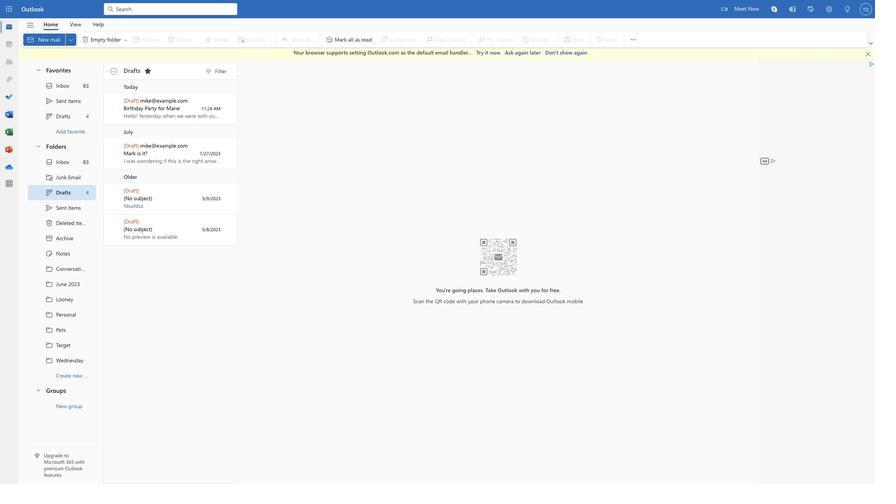 Task type: describe. For each thing, give the bounding box(es) containing it.

[[205, 68, 212, 75]]

today
[[124, 83, 138, 90]]

read
[[362, 36, 372, 43]]

conversation
[[56, 265, 87, 273]]

items inside  deleted items
[[76, 219, 89, 227]]

was
[[127, 157, 135, 164]]

no
[[124, 233, 131, 240]]


[[107, 5, 115, 13]]

 right mail
[[68, 37, 74, 43]]

 tree item
[[28, 170, 96, 185]]

browser
[[306, 49, 325, 56]]

 empty folder 
[[82, 36, 128, 44]]


[[790, 6, 796, 12]]

to inside you're going places. take outlook with you for free. scan the qr code with your phone camera to download outlook mobile
[[515, 298, 520, 305]]

1 vertical spatial items
[[68, 204, 81, 211]]

(no subject) for no preview is available.
[[124, 225, 152, 233]]

now
[[490, 49, 500, 56]]

 filter
[[205, 68, 227, 75]]

select a message checkbox for no preview is available.
[[105, 215, 124, 231]]

3  tree item from the top
[[28, 292, 96, 307]]

 button
[[23, 19, 38, 32]]

history
[[89, 265, 105, 273]]

files image
[[5, 76, 13, 84]]

home
[[44, 20, 58, 28]]

Select a message checkbox
[[105, 94, 124, 110]]

outlook.com
[[368, 49, 399, 56]]

inbox for 2nd  tree item from the top of the page
[[56, 158, 69, 166]]

ad
[[763, 158, 767, 164]]

mail image
[[5, 23, 13, 31]]

4  tree item from the top
[[28, 307, 96, 322]]

outlook inside upgrade to microsoft 365 with premium outlook features
[[65, 465, 83, 472]]

 button
[[765, 0, 784, 18]]

if
[[164, 157, 167, 164]]

 for first  tree item from the top of the page
[[45, 112, 53, 120]]

 for  june 2023
[[45, 280, 53, 288]]

your browser supports setting outlook.com as the default email handler...
[[293, 49, 472, 56]]

Select all messages checkbox
[[108, 66, 119, 77]]

7/27/2023
[[200, 150, 221, 156]]

ask again later
[[505, 49, 541, 56]]

7  tree item from the top
[[28, 353, 96, 368]]

setting
[[349, 49, 366, 56]]

right
[[192, 157, 203, 164]]

account manager for test dummy image
[[860, 3, 872, 15]]

 drafts for first  tree item from the top of the page
[[45, 112, 70, 120]]

 tree item
[[28, 246, 96, 261]]

inbox for 2nd  tree item from the bottom
[[56, 82, 69, 89]]


[[869, 42, 873, 45]]

older
[[124, 173, 137, 180]]

with inside upgrade to microsoft 365 with premium outlook features
[[75, 459, 85, 465]]

0 horizontal spatial is
[[137, 149, 141, 157]]

meet
[[735, 5, 747, 12]]

 for second  tree item
[[45, 189, 53, 196]]

tree containing 
[[28, 154, 105, 383]]

2  inbox from the top
[[45, 158, 69, 166]]

(no for fdsafdsa
[[124, 194, 132, 202]]

new inside tree item
[[56, 403, 67, 410]]

qr
[[435, 298, 442, 305]]

 inside favorites tree
[[45, 97, 53, 105]]

3 [draft] from the top
[[124, 187, 139, 194]]

marie
[[166, 104, 180, 112]]

4 for second  tree item
[[86, 189, 89, 196]]

help button
[[87, 18, 110, 30]]

favorites
[[46, 66, 71, 74]]

1  tree item from the top
[[28, 261, 105, 277]]

camera
[[497, 298, 514, 305]]

add favorite
[[56, 128, 85, 135]]

[draft] mike@example.com for for
[[124, 97, 188, 104]]

phone
[[480, 298, 495, 305]]


[[45, 250, 53, 257]]


[[326, 36, 333, 44]]

 button
[[868, 40, 874, 47]]

outlook down free.
[[547, 298, 566, 305]]

looney
[[56, 296, 73, 303]]

 june 2023
[[45, 280, 80, 288]]

 button for favorites
[[32, 63, 45, 77]]

the for as
[[407, 49, 415, 56]]

microsoft
[[44, 459, 65, 465]]


[[865, 51, 872, 57]]


[[630, 36, 637, 44]]

4 [draft] from the top
[[124, 218, 139, 225]]

 pets
[[45, 326, 66, 334]]

for inside message list no items selected list box
[[158, 104, 165, 112]]

move & delete group
[[23, 32, 274, 47]]

 inside tree
[[45, 204, 53, 212]]

show
[[560, 49, 573, 56]]

try it now
[[476, 49, 500, 56]]

it
[[485, 49, 489, 56]]

 for  pets
[[45, 326, 53, 334]]

empty
[[91, 36, 106, 43]]

it?
[[142, 149, 148, 157]]

the for is
[[183, 157, 191, 164]]

 junk email
[[45, 173, 81, 181]]

help
[[93, 20, 104, 28]]

 looney
[[45, 296, 73, 303]]

2  tree item from the top
[[28, 200, 96, 215]]

tags group
[[322, 32, 556, 47]]

 inside favorites tree
[[45, 82, 53, 90]]

 for folders
[[35, 143, 42, 149]]

wednesday
[[56, 357, 83, 364]]

going
[[452, 287, 466, 294]]


[[110, 68, 117, 75]]

1 vertical spatial as
[[401, 49, 406, 56]]

folders tree item
[[28, 139, 96, 154]]

 for  empty folder 
[[82, 36, 89, 44]]

take
[[486, 287, 496, 294]]

1 vertical spatial is
[[178, 157, 181, 164]]

your
[[468, 298, 479, 305]]

notes
[[56, 250, 70, 257]]

fdsafdsa
[[124, 202, 143, 209]]

 search field
[[104, 0, 237, 17]]

select a message checkbox for i was wondering if this is the right answer?
[[105, 139, 124, 155]]

1  tree item from the top
[[28, 109, 96, 124]]

calendar image
[[5, 41, 13, 48]]

set your advertising preferences image
[[770, 158, 777, 164]]

as inside  mark all as read
[[355, 36, 360, 43]]

favorite
[[67, 128, 85, 135]]

2023
[[68, 281, 80, 288]]

today heading
[[104, 80, 237, 94]]

folders
[[46, 142, 66, 150]]

select a message checkbox for fdsafdsa
[[105, 184, 124, 200]]

meet now
[[735, 5, 759, 12]]

 button
[[839, 0, 857, 19]]

outlook link
[[21, 0, 44, 18]]

outlook inside banner
[[21, 5, 44, 13]]

groups
[[46, 386, 66, 394]]

powerpoint image
[[5, 146, 13, 154]]

83 inside favorites tree
[[83, 82, 89, 89]]

email
[[435, 49, 448, 56]]

premium
[[44, 465, 64, 472]]

1 horizontal spatial is
[[152, 233, 156, 240]]

drafts inside favorites tree
[[56, 113, 70, 120]]

filter
[[215, 68, 227, 75]]

default
[[417, 49, 434, 56]]

 button
[[862, 49, 875, 59]]

don't
[[545, 49, 559, 56]]

new group
[[56, 403, 82, 410]]

i
[[124, 157, 125, 164]]


[[722, 6, 728, 12]]

2  from the top
[[45, 158, 53, 166]]

 for groups
[[35, 387, 42, 394]]

older heading
[[104, 170, 237, 184]]

junk
[[56, 174, 67, 181]]

june
[[56, 281, 67, 288]]

preview
[[132, 233, 151, 240]]

2  tree item from the top
[[28, 277, 96, 292]]

no preview is available.
[[124, 233, 179, 240]]

(no for no preview is available.
[[124, 225, 132, 233]]

 for  wednesday
[[45, 357, 53, 364]]

2 sent from the top
[[56, 204, 67, 211]]



Task type: locate. For each thing, give the bounding box(es) containing it.
the left default
[[407, 49, 415, 56]]

1 (no subject) from the top
[[124, 194, 152, 202]]

you're
[[436, 287, 451, 294]]

as right all
[[355, 36, 360, 43]]

for right party in the top of the page
[[158, 104, 165, 112]]


[[45, 173, 53, 181]]

new group tree item
[[28, 399, 96, 414]]

11:24
[[201, 105, 212, 111]]

1 horizontal spatial again
[[574, 49, 587, 56]]

1 horizontal spatial new
[[56, 403, 67, 410]]


[[771, 6, 778, 12]]

1 vertical spatial to
[[64, 452, 69, 459]]

party
[[145, 104, 157, 112]]

 button
[[66, 34, 76, 46], [123, 34, 129, 46]]

4 up add favorite tree item
[[86, 113, 89, 120]]

0 vertical spatial  drafts
[[45, 112, 70, 120]]

again right show
[[574, 49, 587, 56]]

6  tree item from the top
[[28, 338, 96, 353]]

 tree item
[[28, 261, 105, 277], [28, 277, 96, 292], [28, 292, 96, 307], [28, 307, 96, 322], [28, 322, 96, 338], [28, 338, 96, 353], [28, 353, 96, 368]]

2 [draft] from the top
[[124, 142, 139, 149]]

0 vertical spatial folder
[[107, 36, 121, 43]]

 button left groups
[[32, 383, 45, 398]]

upgrade to microsoft 365 with premium outlook features
[[44, 452, 85, 478]]

1 vertical spatial 
[[45, 189, 53, 196]]

0 vertical spatial (no
[[124, 194, 132, 202]]

0 vertical spatial items
[[68, 97, 81, 105]]

code
[[444, 298, 455, 305]]

 inside the  empty folder 
[[82, 36, 89, 44]]

1 sent from the top
[[56, 97, 67, 105]]

2 (no from the top
[[124, 225, 132, 233]]

handler...
[[450, 49, 472, 56]]

tab list inside application
[[38, 18, 110, 30]]

 down 
[[45, 265, 53, 273]]

 tree item down favorites tree item
[[28, 93, 96, 109]]

1  drafts from the top
[[45, 112, 70, 120]]

1 83 from the top
[[83, 82, 89, 89]]

tab list
[[38, 18, 110, 30]]

1 vertical spatial inbox
[[56, 158, 69, 166]]

items
[[68, 97, 81, 105], [68, 204, 81, 211], [76, 219, 89, 227]]

1 horizontal spatial the
[[407, 49, 415, 56]]

 target
[[45, 341, 71, 349]]

1 select a message checkbox from the top
[[105, 139, 124, 155]]

2 83 from the top
[[83, 158, 89, 166]]

1 horizontal spatial folder
[[107, 36, 121, 43]]

1  tree item from the top
[[28, 93, 96, 109]]

3  from the top
[[45, 296, 53, 303]]

1 vertical spatial select a message checkbox
[[105, 184, 124, 200]]

 for favorites
[[35, 67, 42, 73]]

 tree item
[[28, 78, 96, 93], [28, 154, 96, 170]]

0 vertical spatial 
[[82, 36, 89, 44]]

1 vertical spatial mike@example.com
[[140, 142, 188, 149]]

to right camera
[[515, 298, 520, 305]]

 tree item down notes
[[28, 261, 105, 277]]

0 vertical spatial (no subject)
[[124, 194, 152, 202]]

left-rail-appbar navigation
[[2, 18, 17, 176]]

is right this
[[178, 157, 181, 164]]

select a message checkbox down older
[[105, 184, 124, 200]]

 deleted items
[[45, 219, 89, 227]]

 sent items up  tree item
[[45, 204, 81, 212]]

outlook up "" "button"
[[21, 5, 44, 13]]

 inbox up junk
[[45, 158, 69, 166]]

onedrive image
[[5, 164, 13, 171]]

 button left favorites
[[32, 63, 45, 77]]

 button inside groups tree item
[[32, 383, 45, 398]]

folder right 'new'
[[84, 372, 98, 379]]

to do image
[[5, 94, 13, 101]]

 up  pets
[[45, 311, 53, 319]]

with
[[519, 287, 529, 294], [457, 298, 467, 305], [75, 459, 85, 465]]

0 vertical spatial the
[[407, 49, 415, 56]]

83 up '' tree item
[[83, 158, 89, 166]]

0 horizontal spatial folder
[[84, 372, 98, 379]]

0 vertical spatial to
[[515, 298, 520, 305]]

1 vertical spatial new
[[56, 403, 67, 410]]

0 horizontal spatial for
[[158, 104, 165, 112]]

1 vertical spatial drafts
[[56, 113, 70, 120]]

[draft] down older
[[124, 187, 139, 194]]

groups tree item
[[28, 383, 96, 399]]

1 vertical spatial with
[[457, 298, 467, 305]]

0 vertical spatial mike@example.com
[[140, 97, 188, 104]]

drafts left 
[[124, 66, 141, 74]]

4 inside tree
[[86, 189, 89, 196]]

 button
[[626, 32, 641, 47]]

1 mike@example.com from the top
[[140, 97, 188, 104]]

premium features image
[[34, 454, 40, 459]]


[[826, 6, 833, 12]]

inbox
[[56, 82, 69, 89], [56, 158, 69, 166]]

the inside you're going places. take outlook with you for free. scan the qr code with your phone camera to download outlook mobile
[[426, 298, 433, 305]]

 button right mail
[[66, 34, 76, 46]]

folder for create
[[84, 372, 98, 379]]

subject) for no preview is available.
[[134, 225, 152, 233]]

 tree item down pets
[[28, 338, 96, 353]]

0 vertical spatial  button
[[32, 63, 45, 77]]

word image
[[5, 111, 13, 119]]

outlook right premium
[[65, 465, 83, 472]]

pets
[[56, 326, 66, 334]]

new
[[73, 372, 82, 379]]

1 [draft] mike@example.com from the top
[[124, 97, 188, 104]]

1 vertical spatial 
[[45, 158, 53, 166]]

folder inside the  empty folder 
[[107, 36, 121, 43]]

0 vertical spatial new
[[38, 36, 49, 43]]

the inside message list no items selected list box
[[183, 157, 191, 164]]

as right outlook.com
[[401, 49, 406, 56]]

add favorite tree item
[[28, 124, 96, 139]]

 tree item up deleted
[[28, 200, 96, 215]]

2  sent items from the top
[[45, 204, 81, 212]]

0 horizontal spatial to
[[64, 452, 69, 459]]

 for  personal
[[45, 311, 53, 319]]

0 vertical spatial  tree item
[[28, 78, 96, 93]]

2 (no subject) from the top
[[124, 225, 152, 233]]

4 for first  tree item from the top of the page
[[86, 113, 89, 120]]

more apps image
[[5, 180, 13, 188]]

 left folders
[[35, 143, 42, 149]]

 tree item up  looney
[[28, 277, 96, 292]]

1  button from the top
[[32, 63, 45, 77]]

1 vertical spatial 
[[45, 204, 53, 212]]

the left qr at the bottom of the page
[[426, 298, 433, 305]]

favorites tree item
[[28, 63, 96, 78]]

mail
[[50, 36, 60, 43]]

subject)
[[134, 194, 152, 202], [134, 225, 152, 233]]

tab list containing home
[[38, 18, 110, 30]]

 inbox down favorites
[[45, 82, 69, 90]]


[[27, 36, 34, 44]]

 left target
[[45, 341, 53, 349]]

new inside  new mail
[[38, 36, 49, 43]]

drafts down  junk email
[[56, 189, 71, 196]]

4  from the top
[[45, 311, 53, 319]]

sent up  tree item
[[56, 204, 67, 211]]

with down going
[[457, 298, 467, 305]]

1 4 from the top
[[86, 113, 89, 120]]

2 select a message checkbox from the top
[[105, 184, 124, 200]]

drafts inside the drafts 
[[124, 66, 141, 74]]

items inside favorites tree
[[68, 97, 81, 105]]

for inside you're going places. take outlook with you for free. scan the qr code with your phone camera to download outlook mobile
[[541, 287, 548, 294]]

365
[[66, 459, 74, 465]]

 button for 
[[123, 34, 129, 46]]

july heading
[[104, 125, 237, 139]]

1 vertical spatial 83
[[83, 158, 89, 166]]

1 vertical spatial  tree item
[[28, 200, 96, 215]]

 up 
[[45, 219, 53, 227]]

1  sent items from the top
[[45, 97, 81, 105]]

1 vertical spatial 4
[[86, 189, 89, 196]]

 inside folders tree item
[[35, 143, 42, 149]]

new left group at the bottom of the page
[[56, 403, 67, 410]]

drafts heading
[[124, 62, 154, 79]]

mark inside  mark all as read
[[335, 36, 347, 43]]

 for  looney
[[45, 296, 53, 303]]


[[45, 235, 53, 242]]

5  from the top
[[45, 326, 53, 334]]

 tree item up pets
[[28, 307, 96, 322]]

0 vertical spatial 83
[[83, 82, 89, 89]]

 tree item up junk
[[28, 154, 96, 170]]

0 vertical spatial 
[[45, 112, 53, 120]]


[[45, 97, 53, 105], [45, 204, 53, 212]]

mike@example.com for it?
[[140, 142, 188, 149]]

2 vertical spatial the
[[426, 298, 433, 305]]

 right empty
[[124, 38, 128, 42]]

[draft] up birthday
[[124, 97, 139, 104]]

 button right empty
[[123, 34, 129, 46]]

inbox inside tree
[[56, 158, 69, 166]]

subject) for fdsafdsa
[[134, 194, 152, 202]]

items up favorite
[[68, 97, 81, 105]]

2 subject) from the top
[[134, 225, 152, 233]]

1 (no from the top
[[124, 194, 132, 202]]

1 vertical spatial (no
[[124, 225, 132, 233]]

 inbox
[[45, 82, 69, 90], [45, 158, 69, 166]]

don't show again button
[[545, 49, 587, 56]]

0 horizontal spatial the
[[183, 157, 191, 164]]

don't show again
[[545, 49, 587, 56]]

5  tree item from the top
[[28, 322, 96, 338]]

 new mail
[[27, 36, 60, 44]]

2  button from the top
[[32, 139, 45, 153]]

 button
[[820, 0, 839, 19]]

drafts up add favorite tree item
[[56, 113, 70, 120]]

 inside tree
[[45, 189, 53, 196]]

0 vertical spatial  sent items
[[45, 97, 81, 105]]

2 vertical spatial with
[[75, 459, 85, 465]]

0 vertical spatial inbox
[[56, 82, 69, 89]]

subject) up preview
[[134, 225, 152, 233]]

sent up "add"
[[56, 97, 67, 105]]

 drafts up "add"
[[45, 112, 70, 120]]

sent inside favorites tree
[[56, 97, 67, 105]]

mark is it?
[[124, 149, 148, 157]]

2 vertical spatial  button
[[32, 383, 45, 398]]

11:24 am
[[201, 105, 221, 111]]

2 [draft] mike@example.com from the top
[[124, 142, 188, 149]]

2  tree item from the top
[[28, 185, 96, 200]]

sent
[[56, 97, 67, 105], [56, 204, 67, 211]]

[draft] mike@example.com up it?
[[124, 142, 188, 149]]

 button
[[802, 0, 820, 19]]

select a message checkbox up i
[[105, 139, 124, 155]]

outlook banner
[[0, 0, 875, 19]]

 button inside favorites tree item
[[32, 63, 45, 77]]

inbox down favorites tree item
[[56, 82, 69, 89]]

 inside favorites tree item
[[35, 67, 42, 73]]

drafts 
[[124, 66, 152, 75]]

folder inside tree item
[[84, 372, 98, 379]]

 up 
[[45, 158, 53, 166]]

ask
[[505, 49, 514, 56]]

1 vertical spatial  drafts
[[45, 189, 71, 196]]

1 subject) from the top
[[134, 194, 152, 202]]

email
[[68, 174, 81, 181]]

 left favorites
[[35, 67, 42, 73]]

 down " target"
[[45, 357, 53, 364]]

mark inside message list no items selected list box
[[124, 149, 136, 157]]

target
[[56, 342, 71, 349]]

am
[[214, 105, 221, 111]]

1 vertical spatial sent
[[56, 204, 67, 211]]

home button
[[38, 18, 64, 30]]

answer?
[[205, 157, 224, 164]]

 drafts for second  tree item
[[45, 189, 71, 196]]

 button
[[32, 63, 45, 77], [32, 139, 45, 153], [32, 383, 45, 398]]

7  from the top
[[45, 357, 53, 364]]

2 horizontal spatial the
[[426, 298, 433, 305]]

1  from the top
[[45, 265, 53, 273]]

2  drafts from the top
[[45, 189, 71, 196]]

 inside groups tree item
[[35, 387, 42, 394]]

 down favorites
[[45, 82, 53, 90]]

1 horizontal spatial as
[[401, 49, 406, 56]]

 button left folders
[[32, 139, 45, 153]]

 inside  tree item
[[45, 219, 53, 227]]

0 vertical spatial 
[[45, 97, 53, 105]]

1 vertical spatial subject)
[[134, 225, 152, 233]]

0 vertical spatial mark
[[335, 36, 347, 43]]

1 [draft] from the top
[[124, 97, 139, 104]]

new left mail
[[38, 36, 49, 43]]

the
[[407, 49, 415, 56], [183, 157, 191, 164], [426, 298, 433, 305]]

2 4 from the top
[[86, 189, 89, 196]]


[[808, 6, 814, 12]]

Select a message checkbox
[[105, 139, 124, 155], [105, 184, 124, 200], [105, 215, 124, 231]]

1 horizontal spatial for
[[541, 287, 548, 294]]

mike@example.com
[[140, 97, 188, 104], [140, 142, 188, 149]]

83 down favorites tree item
[[83, 82, 89, 89]]

with right "365"
[[75, 459, 85, 465]]

message list no items selected list box
[[104, 80, 237, 484]]

 sent items
[[45, 97, 81, 105], [45, 204, 81, 212]]

1 vertical spatial  inbox
[[45, 158, 69, 166]]

1 vertical spatial folder
[[84, 372, 98, 379]]

0 vertical spatial 
[[45, 82, 53, 90]]

is left it?
[[137, 149, 141, 157]]

mike@example.com up 'marie'
[[140, 97, 188, 104]]

 button for folders
[[32, 139, 45, 153]]

1 again from the left
[[515, 49, 528, 56]]

 sent items down favorites tree item
[[45, 97, 81, 105]]


[[45, 112, 53, 120], [45, 189, 53, 196]]

2 mike@example.com from the top
[[140, 142, 188, 149]]

2  from the top
[[45, 280, 53, 288]]

0 vertical spatial drafts
[[124, 66, 141, 74]]

1 vertical spatial  sent items
[[45, 204, 81, 212]]

 for  target
[[45, 341, 53, 349]]

 left groups
[[35, 387, 42, 394]]

favorites tree
[[28, 60, 96, 139]]

create new folder tree item
[[28, 368, 98, 383]]

0 vertical spatial select a message checkbox
[[105, 139, 124, 155]]

select a message checkbox up no
[[105, 215, 124, 231]]

birthday
[[124, 104, 143, 112]]

(no up fdsafdsa
[[124, 194, 132, 202]]

0 vertical spatial as
[[355, 36, 360, 43]]

mike@example.com for for
[[140, 97, 188, 104]]

0 vertical spatial [draft] mike@example.com
[[124, 97, 188, 104]]

folder right empty
[[107, 36, 121, 43]]

2  button from the left
[[123, 34, 129, 46]]

1 vertical spatial the
[[183, 157, 191, 164]]

2  from the top
[[45, 204, 53, 212]]

2 horizontal spatial is
[[178, 157, 181, 164]]

 for  deleted items
[[45, 219, 53, 227]]

birthday party for marie
[[124, 104, 180, 112]]

your
[[293, 49, 304, 56]]

1  inbox from the top
[[45, 82, 69, 90]]

1 horizontal spatial 
[[82, 36, 89, 44]]

 inbox inside favorites tree
[[45, 82, 69, 90]]

1 vertical spatial  button
[[32, 139, 45, 153]]

2 horizontal spatial with
[[519, 287, 529, 294]]

again
[[515, 49, 528, 56], [574, 49, 587, 56]]

items right deleted
[[76, 219, 89, 227]]

scan
[[413, 298, 424, 305]]

1 vertical spatial 
[[45, 219, 53, 227]]

(no subject) up fdsafdsa
[[124, 194, 152, 202]]

mark up was
[[124, 149, 136, 157]]

 drafts down junk
[[45, 189, 71, 196]]

1 horizontal spatial with
[[457, 298, 467, 305]]

2 vertical spatial items
[[76, 219, 89, 227]]

(no subject) for fdsafdsa
[[124, 194, 152, 202]]

0 vertical spatial with
[[519, 287, 529, 294]]

items up  deleted items
[[68, 204, 81, 211]]

inbox up  junk email
[[56, 158, 69, 166]]

 tree item down june
[[28, 292, 96, 307]]

0 horizontal spatial mark
[[124, 149, 136, 157]]

july
[[124, 128, 133, 135]]

0 horizontal spatial 
[[45, 219, 53, 227]]

0 vertical spatial subject)
[[134, 194, 152, 202]]

1  button from the left
[[66, 34, 76, 46]]

1  from the top
[[45, 97, 53, 105]]

2 again from the left
[[574, 49, 587, 56]]

is right preview
[[152, 233, 156, 240]]

 left pets
[[45, 326, 53, 334]]

1  from the top
[[45, 82, 53, 90]]

to right the upgrade
[[64, 452, 69, 459]]

 drafts inside tree
[[45, 189, 71, 196]]

2  from the top
[[45, 189, 53, 196]]

message list section
[[104, 61, 237, 484]]

 up add favorite tree item
[[45, 112, 53, 120]]

(no up no
[[124, 225, 132, 233]]

2 vertical spatial select a message checkbox
[[105, 215, 124, 231]]

excel image
[[5, 129, 13, 136]]

application containing outlook
[[0, 0, 875, 484]]

Search for email, meetings, files and more. field
[[115, 5, 233, 13]]

personal
[[56, 311, 76, 318]]

0 vertical spatial is
[[137, 149, 141, 157]]

 left june
[[45, 280, 53, 288]]

folder for 
[[107, 36, 121, 43]]

the left right
[[183, 157, 191, 164]]

with left you
[[519, 287, 529, 294]]

[draft] mike@example.com up birthday party for marie on the left
[[124, 97, 188, 104]]

[draft] mike@example.com for it?
[[124, 142, 188, 149]]

1 vertical spatial  tree item
[[28, 185, 96, 200]]

 for  conversation history
[[45, 265, 53, 273]]

 tree item down favorites
[[28, 78, 96, 93]]

 archive
[[45, 235, 73, 242]]

is
[[137, 149, 141, 157], [178, 157, 181, 164], [152, 233, 156, 240]]

0 horizontal spatial as
[[355, 36, 360, 43]]

4 down '' tree item
[[86, 189, 89, 196]]

1 inbox from the top
[[56, 82, 69, 89]]

0 vertical spatial for
[[158, 104, 165, 112]]

1 vertical spatial [draft] mike@example.com
[[124, 142, 188, 149]]

view
[[70, 20, 81, 28]]

 tree item
[[28, 109, 96, 124], [28, 185, 96, 200]]

[draft] up no
[[124, 218, 139, 225]]

3  button from the top
[[32, 383, 45, 398]]

group
[[68, 403, 82, 410]]

 left empty
[[82, 36, 89, 44]]

 drafts inside favorites tree
[[45, 112, 70, 120]]

mark left all
[[335, 36, 347, 43]]

subject) up fdsafdsa
[[134, 194, 152, 202]]

0 vertical spatial  tree item
[[28, 93, 96, 109]]

0 vertical spatial sent
[[56, 97, 67, 105]]

 tree item up "add"
[[28, 109, 96, 124]]

0 vertical spatial 4
[[86, 113, 89, 120]]


[[26, 21, 34, 29]]

 up  tree item
[[45, 204, 53, 212]]

 inside the  empty folder 
[[124, 38, 128, 42]]

ask again later button
[[505, 49, 541, 56]]

(no subject) up preview
[[124, 225, 152, 233]]

0 horizontal spatial new
[[38, 36, 49, 43]]

 down 
[[45, 189, 53, 196]]

2 vertical spatial drafts
[[56, 189, 71, 196]]

0 vertical spatial  tree item
[[28, 109, 96, 124]]

4
[[86, 113, 89, 120], [86, 189, 89, 196]]

 left the looney
[[45, 296, 53, 303]]

 tree item down  personal
[[28, 322, 96, 338]]

mike@example.com down "july" heading
[[140, 142, 188, 149]]

1 horizontal spatial mark
[[335, 36, 347, 43]]

 tree item down junk
[[28, 185, 96, 200]]

again right ask on the top of page
[[515, 49, 528, 56]]

0 horizontal spatial again
[[515, 49, 528, 56]]

1 vertical spatial (no subject)
[[124, 225, 152, 233]]

1 vertical spatial mark
[[124, 149, 136, 157]]

0 horizontal spatial  button
[[66, 34, 76, 46]]

try
[[476, 49, 484, 56]]


[[68, 37, 74, 43], [124, 38, 128, 42], [35, 67, 42, 73], [35, 143, 42, 149], [35, 387, 42, 394]]

1  tree item from the top
[[28, 78, 96, 93]]

features
[[44, 472, 61, 478]]

all
[[348, 36, 354, 43]]

deleted
[[56, 219, 74, 227]]

 tree item
[[28, 231, 96, 246]]

 tree item
[[28, 215, 96, 231]]

inbox inside favorites tree
[[56, 82, 69, 89]]

people image
[[5, 58, 13, 66]]

 inside favorites tree
[[45, 112, 53, 120]]

 sent items inside favorites tree
[[45, 97, 81, 105]]

 button for 
[[66, 34, 76, 46]]

 mark all as read
[[326, 36, 372, 44]]

 button for groups
[[32, 383, 45, 398]]

1  from the top
[[45, 112, 53, 120]]

to inside upgrade to microsoft 365 with premium outlook features
[[64, 452, 69, 459]]

tree
[[28, 154, 105, 383]]

1 vertical spatial for
[[541, 287, 548, 294]]

[draft]
[[124, 97, 139, 104], [124, 142, 139, 149], [124, 187, 139, 194], [124, 218, 139, 225]]

1 horizontal spatial to
[[515, 298, 520, 305]]

0 horizontal spatial with
[[75, 459, 85, 465]]

2 vertical spatial is
[[152, 233, 156, 240]]

2 inbox from the top
[[56, 158, 69, 166]]

 button inside folders tree item
[[32, 139, 45, 153]]

0 vertical spatial  inbox
[[45, 82, 69, 90]]


[[111, 68, 117, 74]]

for right you
[[541, 287, 548, 294]]

4 inside favorites tree
[[86, 113, 89, 120]]

1 vertical spatial  tree item
[[28, 154, 96, 170]]

archive
[[56, 235, 73, 242]]


[[45, 82, 53, 90], [45, 158, 53, 166]]

1 horizontal spatial  button
[[123, 34, 129, 46]]

application
[[0, 0, 875, 484]]

2  tree item from the top
[[28, 154, 96, 170]]

view button
[[64, 18, 87, 30]]

outlook up camera
[[498, 287, 518, 294]]

 down favorites
[[45, 97, 53, 105]]

 conversation history
[[45, 265, 105, 273]]

6  from the top
[[45, 341, 53, 349]]

 tree item
[[28, 93, 96, 109], [28, 200, 96, 215]]

3 select a message checkbox from the top
[[105, 215, 124, 231]]



Task type: vqa. For each thing, say whether or not it's contained in the screenshot.
2nd again from the right
yes



